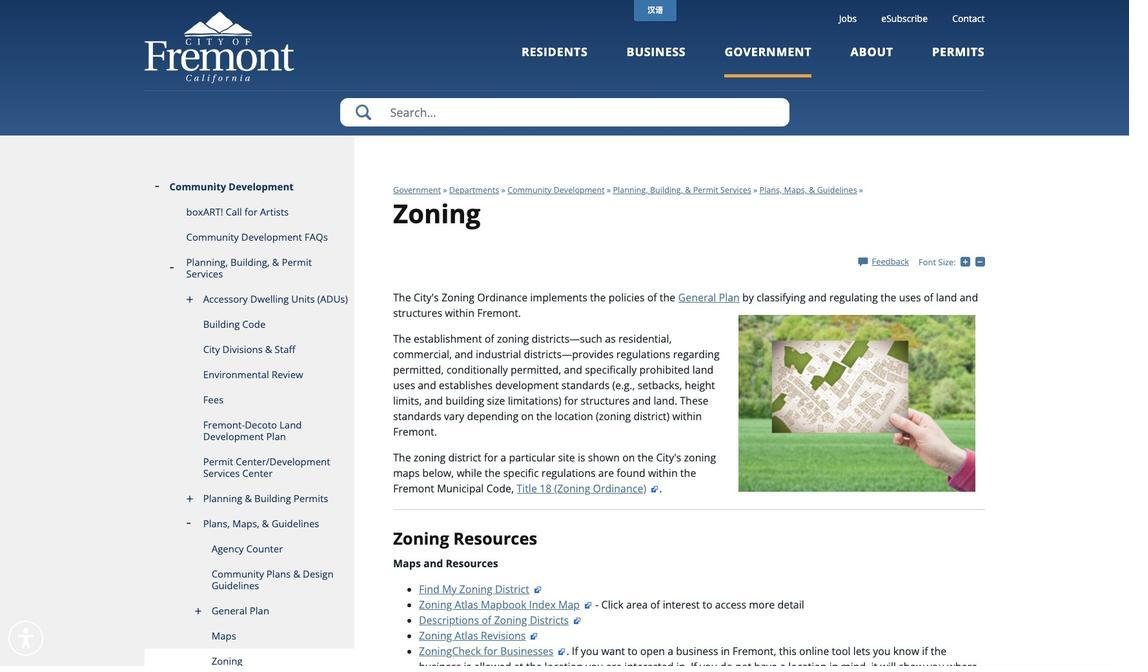 Task type: locate. For each thing, give the bounding box(es) containing it.
for right district
[[484, 451, 498, 465]]

1 vertical spatial business
[[419, 660, 461, 667]]

permitted, down commercial,
[[393, 363, 444, 377]]

are down "shown"
[[599, 466, 614, 480]]

1 permitted, from the left
[[393, 363, 444, 377]]

regulations down site
[[542, 466, 596, 480]]

found
[[617, 466, 646, 480]]

0 horizontal spatial structures
[[393, 306, 442, 320]]

0 horizontal spatial on
[[521, 409, 534, 424]]

1 horizontal spatial general plan link
[[679, 291, 740, 305]]

regulations inside the zoning district for a particular site is shown on the city's zoning maps below, while the specific regulations are found within the fremont municipal code,
[[542, 466, 596, 480]]

district)
[[634, 409, 670, 424]]

0 vertical spatial uses
[[900, 291, 922, 305]]

0 horizontal spatial plans,
[[203, 517, 230, 530]]

columnusercontrol3 main content
[[355, 136, 988, 667]]

permits down contact link
[[933, 44, 985, 59]]

within down these
[[673, 409, 702, 424]]

1 horizontal spatial planning,
[[613, 185, 648, 196]]

1 vertical spatial maps
[[212, 630, 236, 643]]

in up do
[[721, 644, 730, 659]]

land
[[280, 419, 302, 431]]

land down size:
[[937, 291, 958, 305]]

government
[[725, 44, 812, 59], [393, 185, 441, 196]]

community inside community plans & design guidelines
[[212, 568, 264, 581]]

0 vertical spatial planning, building, & permit services link
[[613, 185, 752, 196]]

1 vertical spatial building
[[255, 492, 291, 505]]

general plan link down community plans & design guidelines
[[144, 599, 355, 624]]

1 horizontal spatial maps,
[[785, 185, 807, 196]]

plans, maps, & guidelines link
[[760, 185, 858, 196], [144, 512, 355, 537]]

general inside columnusercontrol3 main content
[[679, 291, 717, 305]]

- for - 'link'
[[985, 256, 988, 268]]

map
[[559, 598, 580, 612]]

general up "maps" link
[[212, 605, 247, 618]]

code
[[242, 318, 266, 331]]

land inside the establishment of zoning districts—such as residential, commercial, and industrial districts—provides regulations regarding permitted, conditionally permitted, and specifically prohibited land uses and establishes development standards (e.g., setbacks, height limits, and building size limitations) for structures and land. these standards vary depending on the location (zoning district) within fremont.
[[693, 363, 714, 377]]

the inside the zoning district for a particular site is shown on the city's zoning maps below, while the specific regulations are found within the fremont municipal code,
[[393, 451, 411, 465]]

units
[[292, 293, 315, 306]]

zoning up below,
[[414, 451, 446, 465]]

community inside community development faqs link
[[186, 231, 239, 244]]

business
[[676, 644, 719, 659], [419, 660, 461, 667]]

plan up center/development
[[267, 430, 286, 443]]

0 vertical spatial city's
[[414, 291, 439, 305]]

maps down the 'general plan'
[[212, 630, 236, 643]]

0 horizontal spatial is
[[464, 660, 472, 667]]

0 horizontal spatial building
[[203, 318, 240, 331]]

0 horizontal spatial business
[[419, 660, 461, 667]]

0 horizontal spatial standards
[[393, 409, 442, 424]]

0 horizontal spatial fremont.
[[393, 425, 437, 439]]

1 horizontal spatial regulations
[[617, 347, 671, 362]]

zoning inside government » departments » community development » planning, building, & permit services » plans, maps, & guidelines zoning
[[393, 196, 481, 231]]

1 vertical spatial standards
[[393, 409, 442, 424]]

atlas up "zoningcheck"
[[455, 629, 478, 643]]

of right policies
[[648, 291, 657, 305]]

if left want
[[572, 644, 579, 659]]

maps, inside government » departments » community development » planning, building, & permit services » plans, maps, & guidelines zoning
[[785, 185, 807, 196]]

2 vertical spatial plan
[[250, 605, 269, 618]]

setbacks,
[[638, 378, 682, 393]]

1 vertical spatial if
[[691, 660, 697, 667]]

1 vertical spatial the
[[393, 332, 411, 346]]

the inside the establishment of zoning districts—such as residential, commercial, and industrial districts—provides regulations regarding permitted, conditionally permitted, and specifically prohibited land uses and establishes development standards (e.g., setbacks, height limits, and building size limitations) for structures and land. these standards vary depending on the location (zoning district) within fremont.
[[537, 409, 553, 424]]

zoning image
[[739, 315, 976, 492]]

2 vertical spatial permit
[[203, 455, 233, 468]]

0 vertical spatial plans, maps, & guidelines link
[[760, 185, 858, 196]]

0 vertical spatial structures
[[393, 306, 442, 320]]

business down "zoningcheck"
[[419, 660, 461, 667]]

as
[[605, 332, 616, 346]]

building up "plans, maps, & guidelines"
[[255, 492, 291, 505]]

of up zoning atlas revisions 'link'
[[482, 613, 492, 628]]

regulations down residential, in the right of the page
[[617, 347, 671, 362]]

are down want
[[606, 660, 622, 667]]

community development link
[[144, 174, 355, 200], [508, 185, 605, 196]]

agency
[[212, 543, 244, 556]]

of down font
[[924, 291, 934, 305]]

maps for maps and resources
[[393, 557, 421, 571]]

1 the from the top
[[393, 291, 411, 305]]

. down districts at the bottom of the page
[[567, 644, 569, 659]]

business
[[627, 44, 686, 59]]

for right the limitations)
[[564, 394, 578, 408]]

standards
[[562, 378, 610, 393], [393, 409, 442, 424]]

the down the limitations)
[[537, 409, 553, 424]]

structures up (zoning
[[581, 394, 630, 408]]

zoning resources
[[393, 528, 538, 550]]

uses
[[900, 291, 922, 305], [393, 378, 415, 393]]

artists
[[260, 205, 289, 218]]

permits
[[933, 44, 985, 59], [294, 492, 328, 505]]

accessibility menu image
[[5, 618, 47, 660]]

resources down code,
[[454, 528, 538, 550]]

location down businesses
[[545, 660, 583, 667]]

1 vertical spatial city's
[[657, 451, 682, 465]]

not
[[736, 660, 752, 667]]

0 horizontal spatial a
[[501, 451, 507, 465]]

2 horizontal spatial guidelines
[[818, 185, 858, 196]]

0 vertical spatial plan
[[719, 291, 740, 305]]

1 horizontal spatial building
[[255, 492, 291, 505]]

zoning down these
[[684, 451, 716, 465]]

. for . if you want to open a business in fremont, this online tool lets you know if the business is allowed at the location you are interested in. if you do not have a location in mind, it will show you wher
[[567, 644, 569, 659]]

structures up establishment
[[393, 306, 442, 320]]

(zoning
[[555, 482, 591, 496]]

uses down font
[[900, 291, 922, 305]]

1 horizontal spatial building,
[[650, 185, 683, 196]]

planning & building permits link
[[144, 486, 355, 512]]

- right +
[[985, 256, 988, 268]]

1 horizontal spatial guidelines
[[272, 517, 319, 530]]

standards down specifically
[[562, 378, 610, 393]]

policies
[[609, 291, 645, 305]]

community inside community development link
[[170, 180, 226, 193]]

- left click
[[596, 598, 599, 612]]

. inside . if you want to open a business in fremont, this online tool lets you know if the business is allowed at the location you are interested in. if you do not have a location in mind, it will show you wher
[[567, 644, 569, 659]]

city's down district)
[[657, 451, 682, 465]]

1 vertical spatial planning,
[[186, 256, 228, 269]]

regulating
[[830, 291, 878, 305]]

within right found
[[648, 466, 678, 480]]

1 vertical spatial services
[[186, 267, 223, 280]]

government for government
[[725, 44, 812, 59]]

government inside government » departments » community development » planning, building, & permit services » plans, maps, & guidelines zoning
[[393, 185, 441, 196]]

0 vertical spatial guidelines
[[818, 185, 858, 196]]

community up boxart!
[[170, 180, 226, 193]]

0 horizontal spatial uses
[[393, 378, 415, 393]]

building
[[203, 318, 240, 331], [255, 492, 291, 505]]

development inside fremont-decoto land development plan
[[203, 430, 264, 443]]

if right the in.
[[691, 660, 697, 667]]

1 vertical spatial general plan link
[[144, 599, 355, 624]]

fremont.
[[477, 306, 521, 320], [393, 425, 437, 439]]

fremont-
[[203, 419, 245, 431]]

0 vertical spatial -
[[985, 256, 988, 268]]

classifying
[[757, 291, 806, 305]]

the inside the establishment of zoning districts—such as residential, commercial, and industrial districts—provides regulations regarding permitted, conditionally permitted, and specifically prohibited land uses and establishes development standards (e.g., setbacks, height limits, and building size limitations) for structures and land. these standards vary depending on the location (zoning district) within fremont.
[[393, 332, 411, 346]]

business up the in.
[[676, 644, 719, 659]]

0 vertical spatial land
[[937, 291, 958, 305]]

1 vertical spatial in
[[830, 660, 839, 667]]

community plans & design guidelines
[[212, 568, 334, 592]]

in.
[[677, 660, 688, 667]]

land inside by classifying and regulating the uses of land and structures within fremont.
[[937, 291, 958, 305]]

1 horizontal spatial general
[[679, 291, 717, 305]]

1 vertical spatial government
[[393, 185, 441, 196]]

to
[[703, 598, 713, 612], [628, 644, 638, 659]]

plan left by
[[719, 291, 740, 305]]

2 vertical spatial within
[[648, 466, 678, 480]]

maps up find
[[393, 557, 421, 571]]

. right ordinance)
[[660, 482, 662, 496]]

fremont. down ordinance
[[477, 306, 521, 320]]

permits down center/development
[[294, 492, 328, 505]]

on down the limitations)
[[521, 409, 534, 424]]

0 horizontal spatial maps
[[212, 630, 236, 643]]

the for the city's zoning ordinance implements the policies of the general plan
[[393, 291, 411, 305]]

2 permitted, from the left
[[511, 363, 562, 377]]

2 vertical spatial services
[[203, 467, 240, 480]]

0 horizontal spatial guidelines
[[212, 579, 259, 592]]

font
[[919, 256, 937, 268]]

0 vertical spatial the
[[393, 291, 411, 305]]

permit inside permit center/development services center
[[203, 455, 233, 468]]

0 vertical spatial a
[[501, 451, 507, 465]]

1 horizontal spatial government
[[725, 44, 812, 59]]

- click area of interest to access more detail
[[593, 598, 805, 612]]

know
[[894, 644, 920, 659]]

a right open
[[668, 644, 674, 659]]

establishment
[[414, 332, 482, 346]]

about
[[851, 44, 894, 59]]

1 vertical spatial within
[[673, 409, 702, 424]]

1 horizontal spatial is
[[578, 451, 586, 465]]

1 vertical spatial plans, maps, & guidelines link
[[144, 512, 355, 537]]

services inside permit center/development services center
[[203, 467, 240, 480]]

below,
[[423, 466, 454, 480]]

find my zoning district link
[[419, 582, 542, 597]]

is inside the zoning district for a particular site is shown on the city's zoning maps below, while the specific regulations are found within the fremont municipal code,
[[578, 451, 586, 465]]

about link
[[851, 44, 894, 77]]

descriptions of zoning districts link
[[419, 613, 582, 628]]

environmental review link
[[144, 362, 355, 388]]

1 vertical spatial regulations
[[542, 466, 596, 480]]

building
[[446, 394, 485, 408]]

0 vertical spatial general
[[679, 291, 717, 305]]

city divisions & staff link
[[144, 337, 355, 362]]

is down "zoningcheck"
[[464, 660, 472, 667]]

implements
[[531, 291, 588, 305]]

1 horizontal spatial city's
[[657, 451, 682, 465]]

0 horizontal spatial -
[[596, 598, 599, 612]]

atlas inside descriptions of zoning districts zoning atlas revisions
[[455, 629, 478, 643]]

if
[[572, 644, 579, 659], [691, 660, 697, 667]]

0 vertical spatial maps,
[[785, 185, 807, 196]]

1 horizontal spatial structures
[[581, 394, 630, 408]]

fremont. inside the establishment of zoning districts—such as residential, commercial, and industrial districts—provides regulations regarding permitted, conditionally permitted, and specifically prohibited land uses and establishes development standards (e.g., setbacks, height limits, and building size limitations) for structures and land. these standards vary depending on the location (zoning district) within fremont.
[[393, 425, 437, 439]]

1 vertical spatial plan
[[267, 430, 286, 443]]

and
[[809, 291, 827, 305], [960, 291, 979, 305], [455, 347, 473, 362], [564, 363, 583, 377], [418, 378, 436, 393], [425, 394, 443, 408], [633, 394, 651, 408], [424, 557, 443, 571]]

the down businesses
[[526, 660, 542, 667]]

+ link
[[961, 256, 976, 268]]

2 atlas from the top
[[455, 629, 478, 643]]

will
[[881, 660, 897, 667]]

general left by
[[679, 291, 717, 305]]

atlas down find my zoning district on the bottom of page
[[455, 598, 478, 612]]

structures inside the establishment of zoning districts—such as residential, commercial, and industrial districts—provides regulations regarding permitted, conditionally permitted, and specifically prohibited land uses and establishes development standards (e.g., setbacks, height limits, and building size limitations) for structures and land. these standards vary depending on the location (zoning district) within fremont.
[[581, 394, 630, 408]]

the city's zoning ordinance implements the policies of the general plan
[[393, 291, 740, 305]]

building, inside government » departments » community development » planning, building, & permit services » plans, maps, & guidelines zoning
[[650, 185, 683, 196]]

more
[[749, 598, 775, 612]]

regulations
[[617, 347, 671, 362], [542, 466, 596, 480]]

fremont. down 'limits,'
[[393, 425, 437, 439]]

the
[[393, 291, 411, 305], [393, 332, 411, 346], [393, 451, 411, 465]]

0 vertical spatial fremont.
[[477, 306, 521, 320]]

land up height
[[693, 363, 714, 377]]

4 » from the left
[[754, 185, 758, 196]]

0 vertical spatial maps
[[393, 557, 421, 571]]

you left do
[[700, 660, 718, 667]]

feedback link
[[859, 256, 909, 267]]

building, inside planning, building, & permit services
[[231, 256, 270, 269]]

0 vertical spatial is
[[578, 451, 586, 465]]

city divisions & staff
[[203, 343, 296, 356]]

0 vertical spatial on
[[521, 409, 534, 424]]

plan inside columnusercontrol3 main content
[[719, 291, 740, 305]]

0 vertical spatial government
[[725, 44, 812, 59]]

1 horizontal spatial permitted,
[[511, 363, 562, 377]]

community inside government » departments » community development » planning, building, & permit services » plans, maps, & guidelines zoning
[[508, 185, 552, 196]]

to left the access
[[703, 598, 713, 612]]

1 horizontal spatial government link
[[725, 44, 812, 77]]

city's
[[414, 291, 439, 305], [657, 451, 682, 465]]

0 vertical spatial in
[[721, 644, 730, 659]]

location left (zoning
[[555, 409, 594, 424]]

community right departments
[[508, 185, 552, 196]]

fremont,
[[733, 644, 777, 659]]

to right want
[[628, 644, 638, 659]]

zoning inside the establishment of zoning districts—such as residential, commercial, and industrial districts—provides regulations regarding permitted, conditionally permitted, and specifically prohibited land uses and establishes development standards (e.g., setbacks, height limits, and building size limitations) for structures and land. these standards vary depending on the location (zoning district) within fremont.
[[497, 332, 529, 346]]

0 vertical spatial planning,
[[613, 185, 648, 196]]

and left regulating
[[809, 291, 827, 305]]

1 » from the left
[[443, 185, 447, 196]]

1 atlas from the top
[[455, 598, 478, 612]]

area
[[627, 598, 648, 612]]

zoningcheck for businesses link
[[419, 644, 567, 659]]

the right regulating
[[881, 291, 897, 305]]

online
[[800, 644, 830, 659]]

1 vertical spatial building,
[[231, 256, 270, 269]]

1 vertical spatial atlas
[[455, 629, 478, 643]]

- link
[[976, 256, 988, 268]]

size:
[[939, 256, 956, 268]]

of inside the establishment of zoning districts—such as residential, commercial, and industrial districts—provides regulations regarding permitted, conditionally permitted, and specifically prohibited land uses and establishes development standards (e.g., setbacks, height limits, and building size limitations) for structures and land. these standards vary depending on the location (zoning district) within fremont.
[[485, 332, 495, 346]]

1 horizontal spatial permits
[[933, 44, 985, 59]]

0 vertical spatial to
[[703, 598, 713, 612]]

business link
[[627, 44, 686, 77]]

structures
[[393, 306, 442, 320], [581, 394, 630, 408]]

1 vertical spatial structures
[[581, 394, 630, 408]]

3 the from the top
[[393, 451, 411, 465]]

2 horizontal spatial permit
[[694, 185, 719, 196]]

design
[[303, 568, 334, 581]]

community down agency counter
[[212, 568, 264, 581]]

call
[[226, 205, 242, 218]]

resources down zoning resources
[[446, 557, 498, 571]]

on up found
[[623, 451, 635, 465]]

2 vertical spatial guidelines
[[212, 579, 259, 592]]

is inside . if you want to open a business in fremont, this online tool lets you know if the business is allowed at the location you are interested in. if you do not have a location in mind, it will show you wher
[[464, 660, 472, 667]]

in down the tool
[[830, 660, 839, 667]]

the for the establishment of zoning districts—such as residential, commercial, and industrial districts—provides regulations regarding permitted, conditionally permitted, and specifically prohibited land uses and establishes development standards (e.g., setbacks, height limits, and building size limitations) for structures and land. these standards vary depending on the location (zoning district) within fremont.
[[393, 332, 411, 346]]

index
[[529, 598, 556, 612]]

1 horizontal spatial fremont.
[[477, 306, 521, 320]]

1 vertical spatial maps,
[[232, 517, 260, 530]]

planning, building, & permit services link
[[613, 185, 752, 196], [144, 250, 355, 287]]

a down this
[[780, 660, 786, 667]]

building down accessory
[[203, 318, 240, 331]]

planning, inside planning, building, & permit services
[[186, 256, 228, 269]]

plan up "maps" link
[[250, 605, 269, 618]]

fremont. inside by classifying and regulating the uses of land and structures within fremont.
[[477, 306, 521, 320]]

&
[[685, 185, 691, 196], [809, 185, 815, 196], [272, 256, 279, 269], [265, 343, 272, 356], [245, 492, 252, 505], [262, 517, 269, 530], [293, 568, 300, 581]]

is
[[578, 451, 586, 465], [464, 660, 472, 667]]

guidelines
[[818, 185, 858, 196], [272, 517, 319, 530], [212, 579, 259, 592]]

descriptions of zoning districts zoning atlas revisions
[[419, 613, 569, 643]]

1 horizontal spatial community development link
[[508, 185, 605, 196]]

uses inside by classifying and regulating the uses of land and structures within fremont.
[[900, 291, 922, 305]]

0 vertical spatial if
[[572, 644, 579, 659]]

and down + link
[[960, 291, 979, 305]]

1 vertical spatial fremont.
[[393, 425, 437, 439]]

city's up establishment
[[414, 291, 439, 305]]

allowed
[[474, 660, 512, 667]]

within up establishment
[[445, 306, 475, 320]]

location down 'online'
[[789, 660, 827, 667]]

maps inside columnusercontrol3 main content
[[393, 557, 421, 571]]

3 » from the left
[[607, 185, 611, 196]]

1 horizontal spatial planning, building, & permit services link
[[613, 185, 752, 196]]

0 vertical spatial government link
[[725, 44, 812, 77]]

0 vertical spatial plans,
[[760, 185, 782, 196]]

plans, inside government » departments » community development » planning, building, & permit services » plans, maps, & guidelines zoning
[[760, 185, 782, 196]]

ordinance
[[477, 291, 528, 305]]

height
[[685, 378, 716, 393]]

community development
[[170, 180, 294, 193]]

counter
[[246, 543, 283, 556]]

services
[[721, 185, 752, 196], [186, 267, 223, 280], [203, 467, 240, 480]]

& inside planning, building, & permit services
[[272, 256, 279, 269]]

of up industrial
[[485, 332, 495, 346]]

0 horizontal spatial government
[[393, 185, 441, 196]]

standards down 'limits,'
[[393, 409, 442, 424]]

a inside the zoning district for a particular site is shown on the city's zoning maps below, while the specific regulations are found within the fremont municipal code,
[[501, 451, 507, 465]]

land
[[937, 291, 958, 305], [693, 363, 714, 377]]

1 vertical spatial planning, building, & permit services link
[[144, 250, 355, 287]]

uses up 'limits,'
[[393, 378, 415, 393]]

0 horizontal spatial permits
[[294, 492, 328, 505]]

2 the from the top
[[393, 332, 411, 346]]

planning & building permits
[[203, 492, 328, 505]]

descriptions
[[419, 613, 479, 628]]

1 vertical spatial to
[[628, 644, 638, 659]]

1 horizontal spatial zoning
[[497, 332, 529, 346]]

community down boxart!
[[186, 231, 239, 244]]

zoning up industrial
[[497, 332, 529, 346]]

a up specific
[[501, 451, 507, 465]]

development inside government » departments » community development » planning, building, & permit services » plans, maps, & guidelines zoning
[[554, 185, 605, 196]]

of
[[648, 291, 657, 305], [924, 291, 934, 305], [485, 332, 495, 346], [651, 598, 660, 612], [482, 613, 492, 628]]

1 vertical spatial guidelines
[[272, 517, 319, 530]]

general plan link left by
[[679, 291, 740, 305]]

permitted, up development
[[511, 363, 562, 377]]

is right site
[[578, 451, 586, 465]]

city's inside the zoning district for a particular site is shown on the city's zoning maps below, while the specific regulations are found within the fremont municipal code,
[[657, 451, 682, 465]]

services inside government » departments » community development » planning, building, & permit services » plans, maps, & guidelines zoning
[[721, 185, 752, 196]]



Task type: describe. For each thing, give the bounding box(es) containing it.
shown
[[588, 451, 620, 465]]

the up code,
[[485, 466, 501, 480]]

center/development
[[236, 455, 331, 468]]

(zoning
[[596, 409, 631, 424]]

1 vertical spatial resources
[[446, 557, 498, 571]]

agency counter link
[[144, 537, 355, 562]]

the right if at right bottom
[[931, 644, 947, 659]]

contact link
[[953, 12, 985, 25]]

services inside planning, building, & permit services
[[186, 267, 223, 280]]

font size:
[[919, 256, 956, 268]]

the right found
[[681, 466, 697, 480]]

and up conditionally
[[455, 347, 473, 362]]

faqs
[[305, 231, 328, 244]]

specific
[[504, 466, 539, 480]]

jobs
[[840, 12, 857, 25]]

you left want
[[581, 644, 599, 659]]

2 vertical spatial a
[[780, 660, 786, 667]]

click
[[602, 598, 624, 612]]

are inside . if you want to open a business in fremont, this online tool lets you know if the business is allowed at the location you are interested in. if you do not have a location in mind, it will show you wher
[[606, 660, 622, 667]]

general plan
[[212, 605, 269, 618]]

and up district)
[[633, 394, 651, 408]]

0 vertical spatial general plan link
[[679, 291, 740, 305]]

do
[[721, 660, 733, 667]]

particular
[[509, 451, 556, 465]]

plans, maps, & guidelines
[[203, 517, 319, 530]]

and up 'limits,'
[[418, 378, 436, 393]]

agency counter
[[212, 543, 283, 556]]

title
[[517, 482, 537, 496]]

0 horizontal spatial in
[[721, 644, 730, 659]]

these
[[680, 394, 709, 408]]

interest
[[663, 598, 700, 612]]

find my zoning district
[[419, 582, 530, 597]]

0 horizontal spatial city's
[[414, 291, 439, 305]]

it
[[872, 660, 878, 667]]

regarding
[[673, 347, 720, 362]]

review
[[272, 368, 303, 381]]

maps and resources
[[393, 557, 498, 571]]

establishes
[[439, 378, 493, 393]]

the up found
[[638, 451, 654, 465]]

for up allowed
[[484, 644, 498, 659]]

- for - click area of interest to access more detail
[[596, 598, 599, 612]]

Search text field
[[340, 98, 790, 127]]

guidelines inside government » departments » community development » planning, building, & permit services » plans, maps, & guidelines zoning
[[818, 185, 858, 196]]

government » departments » community development » planning, building, & permit services » plans, maps, & guidelines zoning
[[393, 185, 858, 231]]

code,
[[487, 482, 514, 496]]

businesses
[[501, 644, 554, 659]]

show
[[899, 660, 925, 667]]

guidelines inside community plans & design guidelines
[[212, 579, 259, 592]]

and down districts—provides
[[564, 363, 583, 377]]

mind,
[[842, 660, 869, 667]]

0 vertical spatial building
[[203, 318, 240, 331]]

building code
[[203, 318, 266, 331]]

prohibited
[[640, 363, 690, 377]]

at
[[514, 660, 524, 667]]

by classifying and regulating the uses of land and structures within fremont.
[[393, 291, 979, 320]]

zoningcheck for businesses
[[419, 644, 554, 659]]

1 horizontal spatial if
[[691, 660, 697, 667]]

specifically
[[585, 363, 637, 377]]

on inside the establishment of zoning districts—such as residential, commercial, and industrial districts—provides regulations regarding permitted, conditionally permitted, and specifically prohibited land uses and establishes development standards (e.g., setbacks, height limits, and building size limitations) for structures and land. these standards vary depending on the location (zoning district) within fremont.
[[521, 409, 534, 424]]

esubscribe
[[882, 12, 928, 25]]

location inside the establishment of zoning districts—such as residential, commercial, and industrial districts—provides regulations regarding permitted, conditionally permitted, and specifically prohibited land uses and establishes development standards (e.g., setbacks, height limits, and building size limitations) for structures and land. these standards vary depending on the location (zoning district) within fremont.
[[555, 409, 594, 424]]

by
[[743, 291, 754, 305]]

0 vertical spatial standards
[[562, 378, 610, 393]]

maps for maps
[[212, 630, 236, 643]]

uses inside the establishment of zoning districts—such as residential, commercial, and industrial districts—provides regulations regarding permitted, conditionally permitted, and specifically prohibited land uses and establishes development standards (e.g., setbacks, height limits, and building size limitations) for structures and land. these standards vary depending on the location (zoning district) within fremont.
[[393, 378, 415, 393]]

fremont
[[393, 482, 435, 496]]

0 horizontal spatial general
[[212, 605, 247, 618]]

plan inside fremont-decoto land development plan
[[267, 430, 286, 443]]

while
[[457, 466, 482, 480]]

& inside community plans & design guidelines
[[293, 568, 300, 581]]

fees
[[203, 393, 224, 406]]

you up will
[[873, 644, 891, 659]]

for inside the establishment of zoning districts—such as residential, commercial, and industrial districts—provides regulations regarding permitted, conditionally permitted, and specifically prohibited land uses and establishes development standards (e.g., setbacks, height limits, and building size limitations) for structures and land. these standards vary depending on the location (zoning district) within fremont.
[[564, 394, 578, 408]]

depending
[[467, 409, 519, 424]]

ordinance)
[[593, 482, 647, 496]]

the for the zoning district for a particular site is shown on the city's zoning maps below, while the specific regulations are found within the fremont municipal code,
[[393, 451, 411, 465]]

2 » from the left
[[502, 185, 506, 196]]

. for .
[[660, 482, 662, 496]]

city
[[203, 343, 220, 356]]

are inside the zoning district for a particular site is shown on the city's zoning maps below, while the specific regulations are found within the fremont municipal code,
[[599, 466, 614, 480]]

environmental review
[[203, 368, 303, 381]]

permit inside government » departments » community development » planning, building, & permit services » plans, maps, & guidelines zoning
[[694, 185, 719, 196]]

regulations inside the establishment of zoning districts—such as residential, commercial, and industrial districts—provides regulations regarding permitted, conditionally permitted, and specifically prohibited land uses and establishes development standards (e.g., setbacks, height limits, and building size limitations) for structures and land. these standards vary depending on the location (zoning district) within fremont.
[[617, 347, 671, 362]]

you down want
[[586, 660, 604, 667]]

you down if at right bottom
[[927, 660, 945, 667]]

1 horizontal spatial a
[[668, 644, 674, 659]]

government for government » departments » community development » planning, building, & permit services » plans, maps, & guidelines zoning
[[393, 185, 441, 196]]

accessory dwelling units (adus) link
[[144, 287, 355, 312]]

accessory
[[203, 293, 248, 306]]

commercial,
[[393, 347, 452, 362]]

of right area
[[651, 598, 660, 612]]

zoningcheck
[[419, 644, 481, 659]]

for right call
[[245, 205, 258, 218]]

residents link
[[522, 44, 588, 77]]

of inside descriptions of zoning districts zoning atlas revisions
[[482, 613, 492, 628]]

title 18 (zoning ordinance) link
[[517, 482, 660, 496]]

development
[[496, 378, 559, 393]]

0 horizontal spatial if
[[572, 644, 579, 659]]

districts—provides
[[524, 347, 614, 362]]

planning, inside government » departments » community development » planning, building, & permit services » plans, maps, & guidelines zoning
[[613, 185, 648, 196]]

within inside by classifying and regulating the uses of land and structures within fremont.
[[445, 306, 475, 320]]

0 horizontal spatial plans, maps, & guidelines link
[[144, 512, 355, 537]]

structures inside by classifying and regulating the uses of land and structures within fremont.
[[393, 306, 442, 320]]

boxart!
[[186, 205, 223, 218]]

(adus)
[[318, 293, 348, 306]]

0 horizontal spatial zoning
[[414, 451, 446, 465]]

the inside by classifying and regulating the uses of land and structures within fremont.
[[881, 291, 897, 305]]

community for community plans & design guidelines
[[212, 568, 264, 581]]

to inside . if you want to open a business in fremont, this online tool lets you know if the business is allowed at the location you are interested in. if you do not have a location in mind, it will show you wher
[[628, 644, 638, 659]]

decoto
[[245, 419, 277, 431]]

revisions
[[481, 629, 526, 643]]

detail
[[778, 598, 805, 612]]

of inside by classifying and regulating the uses of land and structures within fremont.
[[924, 291, 934, 305]]

for inside the zoning district for a particular site is shown on the city's zoning maps below, while the specific regulations are found within the fremont municipal code,
[[484, 451, 498, 465]]

1 horizontal spatial business
[[676, 644, 719, 659]]

open
[[641, 644, 665, 659]]

community plans & design guidelines link
[[144, 562, 355, 599]]

0 horizontal spatial community development link
[[144, 174, 355, 200]]

within inside the zoning district for a particular site is shown on the city's zoning maps below, while the specific regulations are found within the fremont municipal code,
[[648, 466, 678, 480]]

the right policies
[[660, 291, 676, 305]]

community for community development faqs
[[186, 231, 239, 244]]

0 vertical spatial permits
[[933, 44, 985, 59]]

and right 'limits,'
[[425, 394, 443, 408]]

. if you want to open a business in fremont, this online tool lets you know if the business is allowed at the location you are interested in. if you do not have a location in mind, it will show you wher
[[419, 644, 978, 667]]

environmental
[[203, 368, 269, 381]]

0 horizontal spatial planning, building, & permit services link
[[144, 250, 355, 287]]

0 vertical spatial resources
[[454, 528, 538, 550]]

feedback
[[872, 256, 909, 267]]

contact
[[953, 12, 985, 25]]

and up find
[[424, 557, 443, 571]]

1 horizontal spatial to
[[703, 598, 713, 612]]

0 horizontal spatial government link
[[393, 185, 441, 196]]

limits,
[[393, 394, 422, 408]]

dwelling
[[250, 293, 289, 306]]

zoning atlas revisions link
[[419, 629, 539, 643]]

district
[[495, 582, 530, 597]]

my
[[443, 582, 457, 597]]

1 horizontal spatial plans, maps, & guidelines link
[[760, 185, 858, 196]]

+
[[971, 256, 976, 268]]

permit inside planning, building, & permit services
[[282, 256, 312, 269]]

departments link
[[449, 185, 500, 196]]

0 horizontal spatial general plan link
[[144, 599, 355, 624]]

within inside the establishment of zoning districts—such as residential, commercial, and industrial districts—provides regulations regarding permitted, conditionally permitted, and specifically prohibited land uses and establishes development standards (e.g., setbacks, height limits, and building size limitations) for structures and land. these standards vary depending on the location (zoning district) within fremont.
[[673, 409, 702, 424]]

0 horizontal spatial maps,
[[232, 517, 260, 530]]

fees link
[[144, 388, 355, 413]]

2 horizontal spatial zoning
[[684, 451, 716, 465]]

community for community development
[[170, 180, 226, 193]]

the left policies
[[590, 291, 606, 305]]

district
[[449, 451, 482, 465]]

zoning atlas    mapbook index map
[[419, 598, 580, 612]]

permit center/development services center
[[203, 455, 331, 480]]

on inside the zoning district for a particular site is shown on the city's zoning maps below, while the specific regulations are found within the fremont municipal code,
[[623, 451, 635, 465]]



Task type: vqa. For each thing, say whether or not it's contained in the screenshot.
the Camps
no



